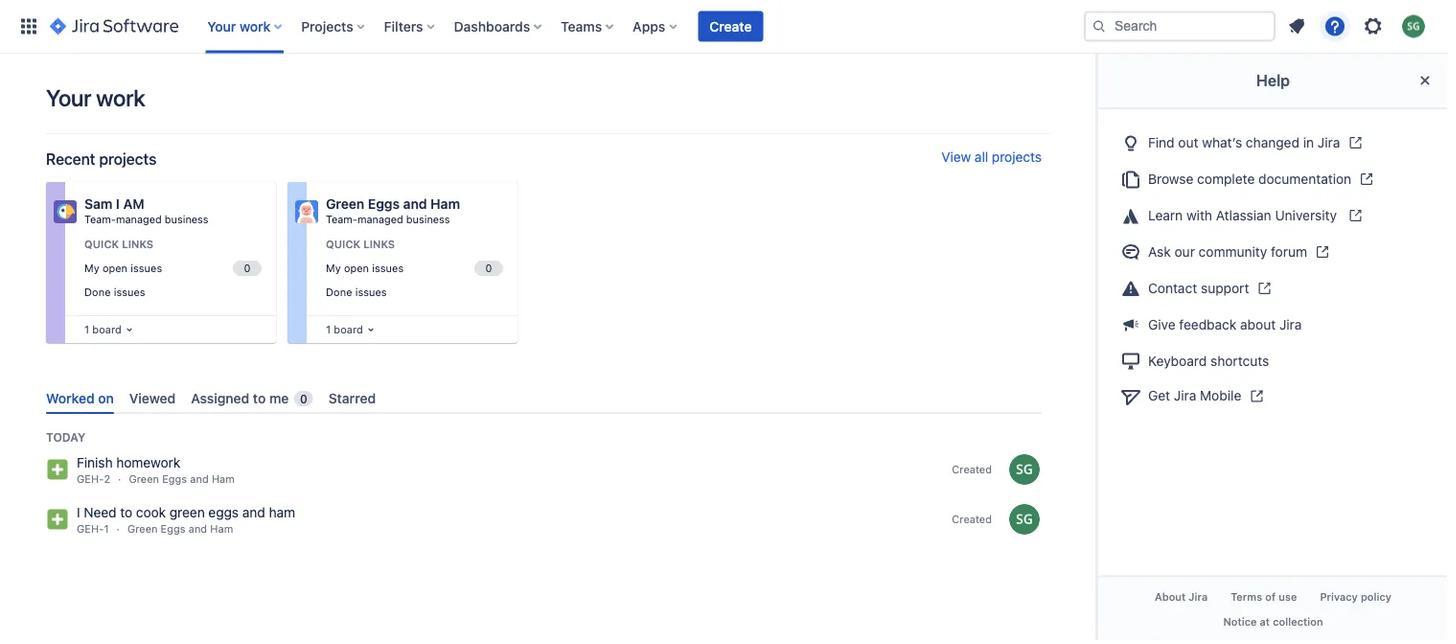 Task type: vqa. For each thing, say whether or not it's contained in the screenshot.
Green Eggs And Ham Team-Managed Business
yes



Task type: describe. For each thing, give the bounding box(es) containing it.
shortcuts
[[1211, 353, 1270, 369]]

feedback
[[1180, 317, 1237, 333]]

your work button
[[202, 11, 290, 42]]

viewed
[[129, 390, 176, 406]]

cook
[[136, 505, 166, 521]]

filters
[[384, 18, 423, 34]]

learn with atlassian university link
[[1114, 197, 1433, 234]]

work inside popup button
[[240, 18, 271, 34]]

ham inside 'finish homework geh-2 · green eggs and ham'
[[212, 473, 235, 486]]

create
[[710, 18, 752, 34]]

close image
[[1414, 69, 1437, 92]]

university
[[1276, 207, 1337, 223]]

find
[[1149, 134, 1175, 150]]

sam green image for and
[[1010, 455, 1040, 485]]

1 board button
[[322, 319, 378, 340]]

view all projects link
[[942, 149, 1042, 169]]

learn
[[1149, 207, 1183, 223]]

your work inside popup button
[[207, 18, 271, 34]]

green inside i need to cook green eggs and ham geh-1 · green eggs and ham
[[127, 523, 158, 536]]

green inside green eggs and ham team-managed business
[[326, 196, 365, 212]]

me
[[269, 390, 289, 406]]

privacy
[[1321, 591, 1358, 604]]

green
[[170, 505, 205, 521]]

to inside i need to cook green eggs and ham geh-1 · green eggs and ham
[[120, 505, 132, 521]]

all
[[975, 149, 989, 165]]

help
[[1257, 71, 1291, 90]]

get jira mobile link
[[1114, 378, 1433, 415]]

learn with atlassian university
[[1149, 207, 1341, 223]]

1 horizontal spatial projects
[[992, 149, 1042, 165]]

0 vertical spatial to
[[253, 390, 266, 406]]

contact support link
[[1114, 270, 1433, 307]]

0
[[300, 392, 307, 406]]

give feedback about jira
[[1149, 317, 1302, 333]]

projects
[[301, 18, 353, 34]]

get
[[1149, 388, 1171, 404]]

apps button
[[627, 11, 685, 42]]

green inside 'finish homework geh-2 · green eggs and ham'
[[129, 473, 159, 486]]

1 vertical spatial work
[[96, 84, 145, 111]]

changed
[[1246, 134, 1300, 150]]

issues up 1 board dropdown button
[[355, 286, 387, 298]]

quick for sam
[[84, 238, 119, 251]]

keyboard shortcuts link
[[1114, 342, 1433, 378]]

sam
[[84, 196, 113, 212]]

assigned
[[191, 390, 250, 406]]

browse
[[1149, 171, 1194, 187]]

complete
[[1198, 171, 1255, 187]]

documentation
[[1259, 171, 1352, 187]]

terms of use link
[[1220, 586, 1309, 610]]

my open issues for eggs
[[326, 262, 404, 274]]

and inside green eggs and ham team-managed business
[[403, 196, 427, 212]]

with
[[1187, 207, 1213, 223]]

our
[[1175, 244, 1195, 259]]

get jira mobile
[[1149, 388, 1242, 404]]

sam i am team-managed business
[[84, 196, 208, 226]]

need
[[84, 505, 117, 521]]

in
[[1304, 134, 1315, 150]]

recent
[[46, 150, 95, 168]]

out
[[1179, 134, 1199, 150]]

managed inside sam i am team-managed business
[[116, 213, 162, 226]]

notice at collection link
[[1212, 610, 1335, 634]]

issues down green eggs and ham team-managed business
[[372, 262, 404, 274]]

quick for green
[[326, 238, 361, 251]]

at
[[1260, 615, 1270, 628]]

ask our community forum link
[[1114, 234, 1433, 270]]

help image
[[1324, 15, 1347, 38]]

atlassian
[[1216, 207, 1272, 223]]

give feedback about jira link
[[1114, 307, 1433, 342]]

my open issues for i
[[84, 262, 162, 274]]

view
[[942, 149, 971, 165]]

starred
[[329, 390, 376, 406]]

worked on
[[46, 390, 114, 406]]

am
[[123, 196, 144, 212]]

board for sam
[[92, 323, 122, 336]]

open for sam
[[102, 262, 128, 274]]

jira right in on the top
[[1318, 134, 1341, 150]]

open for green
[[344, 262, 369, 274]]

recent projects
[[46, 150, 157, 168]]

issues up 1 board popup button
[[114, 286, 145, 298]]

browse complete documentation link
[[1114, 161, 1433, 197]]

notice
[[1224, 615, 1257, 628]]

search image
[[1092, 19, 1107, 34]]

my for green
[[326, 262, 341, 274]]

managed inside green eggs and ham team-managed business
[[358, 213, 403, 226]]

privacy policy link
[[1309, 586, 1404, 610]]

your profile and settings image
[[1403, 15, 1426, 38]]

contact
[[1149, 280, 1198, 296]]

tab list containing worked on
[[38, 383, 1050, 414]]

create button
[[698, 11, 764, 42]]

done issues for green
[[326, 286, 387, 298]]

dashboards button
[[448, 11, 549, 42]]

find out what's changed in jira link
[[1114, 125, 1433, 161]]

collection
[[1273, 615, 1324, 628]]

today
[[46, 431, 86, 444]]

apps
[[633, 18, 666, 34]]

teams
[[561, 18, 602, 34]]

primary element
[[12, 0, 1084, 53]]

on
[[98, 390, 114, 406]]

teams button
[[555, 11, 621, 42]]

my open issues link for and
[[322, 258, 506, 279]]

my for sam
[[84, 262, 99, 274]]

privacy policy
[[1321, 591, 1392, 604]]

done for sam i am
[[84, 286, 111, 298]]

business inside green eggs and ham team-managed business
[[406, 213, 450, 226]]



Task type: locate. For each thing, give the bounding box(es) containing it.
1 vertical spatial created
[[952, 513, 992, 526]]

my open issues down sam i am team-managed business on the top of the page
[[84, 262, 162, 274]]

homework
[[116, 455, 180, 471]]

ham inside green eggs and ham team-managed business
[[431, 196, 460, 212]]

2 geh- from the top
[[77, 523, 104, 536]]

contact support
[[1149, 280, 1250, 296]]

issues
[[131, 262, 162, 274], [372, 262, 404, 274], [114, 286, 145, 298], [355, 286, 387, 298]]

geh- down finish
[[77, 473, 104, 486]]

mobile
[[1200, 388, 1242, 404]]

geh- inside 'finish homework geh-2 · green eggs and ham'
[[77, 473, 104, 486]]

1 vertical spatial ham
[[212, 473, 235, 486]]

your work
[[207, 18, 271, 34], [46, 84, 145, 111]]

quick links down green eggs and ham team-managed business
[[326, 238, 395, 251]]

done issues up 1 board popup button
[[84, 286, 145, 298]]

done issues link
[[81, 281, 265, 303], [322, 281, 506, 303]]

board image up starred
[[363, 322, 378, 337]]

1 board for green
[[326, 323, 363, 336]]

1 board from the left
[[92, 323, 122, 336]]

2 my open issues from the left
[[326, 262, 404, 274]]

0 vertical spatial created
[[952, 463, 992, 476]]

0 horizontal spatial my
[[84, 262, 99, 274]]

i left am
[[116, 196, 120, 212]]

1 board for sam
[[84, 323, 122, 336]]

0 vertical spatial green
[[326, 196, 365, 212]]

1 open from the left
[[102, 262, 128, 274]]

to left me
[[253, 390, 266, 406]]

0 vertical spatial geh-
[[77, 473, 104, 486]]

appswitcher icon image
[[17, 15, 40, 38]]

green
[[326, 196, 365, 212], [129, 473, 159, 486], [127, 523, 158, 536]]

2 links from the left
[[363, 238, 395, 251]]

done issues link for and
[[322, 281, 506, 303]]

quick links
[[84, 238, 154, 251], [326, 238, 395, 251]]

0 horizontal spatial your
[[46, 84, 91, 111]]

quick links for eggs
[[326, 238, 395, 251]]

2 quick from the left
[[326, 238, 361, 251]]

1 created from the top
[[952, 463, 992, 476]]

i left the need
[[77, 505, 80, 521]]

i need to cook green eggs and ham geh-1 · green eggs and ham
[[77, 505, 295, 536]]

links down sam i am team-managed business on the top of the page
[[122, 238, 154, 251]]

give
[[1149, 317, 1176, 333]]

eggs
[[208, 505, 239, 521]]

0 horizontal spatial 1
[[84, 323, 89, 336]]

1 done issues link from the left
[[81, 281, 265, 303]]

1 board inside dropdown button
[[326, 323, 363, 336]]

0 vertical spatial i
[[116, 196, 120, 212]]

0 horizontal spatial board image
[[122, 322, 137, 337]]

done issues for sam
[[84, 286, 145, 298]]

0 vertical spatial sam green image
[[1010, 455, 1040, 485]]

i inside i need to cook green eggs and ham geh-1 · green eggs and ham
[[77, 505, 80, 521]]

1 vertical spatial to
[[120, 505, 132, 521]]

1 horizontal spatial done issues
[[326, 286, 387, 298]]

my
[[84, 262, 99, 274], [326, 262, 341, 274]]

2 team- from the left
[[326, 213, 358, 226]]

2 done issues from the left
[[326, 286, 387, 298]]

links down green eggs and ham team-managed business
[[363, 238, 395, 251]]

2 managed from the left
[[358, 213, 403, 226]]

projects
[[992, 149, 1042, 165], [99, 150, 157, 168]]

sam green image for ham
[[1010, 504, 1040, 535]]

eggs inside i need to cook green eggs and ham geh-1 · green eggs and ham
[[161, 523, 186, 536]]

board image
[[122, 322, 137, 337], [363, 322, 378, 337]]

about jira
[[1155, 591, 1208, 604]]

1 inside dropdown button
[[326, 323, 331, 336]]

1 horizontal spatial quick links
[[326, 238, 395, 251]]

1 horizontal spatial your work
[[207, 18, 271, 34]]

community
[[1199, 244, 1268, 259]]

issues down sam i am team-managed business on the top of the page
[[131, 262, 162, 274]]

jira right get
[[1174, 388, 1197, 404]]

0 vertical spatial eggs
[[368, 196, 400, 212]]

team- inside sam i am team-managed business
[[84, 213, 116, 226]]

links for i
[[122, 238, 154, 251]]

2 board from the left
[[334, 323, 363, 336]]

policy
[[1361, 591, 1392, 604]]

1 done issues from the left
[[84, 286, 145, 298]]

0 horizontal spatial 1 board
[[84, 323, 122, 336]]

1 horizontal spatial my open issues
[[326, 262, 404, 274]]

terms of use
[[1231, 591, 1298, 604]]

notice at collection
[[1224, 615, 1324, 628]]

1 board up starred
[[326, 323, 363, 336]]

your work left 'projects'
[[207, 18, 271, 34]]

my open issues up 1 board dropdown button
[[326, 262, 404, 274]]

done issues up 1 board dropdown button
[[326, 286, 387, 298]]

ham inside i need to cook green eggs and ham geh-1 · green eggs and ham
[[210, 523, 233, 536]]

2 quick links from the left
[[326, 238, 395, 251]]

my up 1 board popup button
[[84, 262, 99, 274]]

0 horizontal spatial open
[[102, 262, 128, 274]]

my open issues link
[[81, 258, 265, 279], [322, 258, 506, 279]]

1 vertical spatial green
[[129, 473, 159, 486]]

geh-
[[77, 473, 104, 486], [77, 523, 104, 536]]

your
[[207, 18, 236, 34], [46, 84, 91, 111]]

my open issues link for am
[[81, 258, 265, 279]]

0 horizontal spatial quick
[[84, 238, 119, 251]]

1 board button
[[81, 319, 137, 340]]

Search field
[[1084, 11, 1276, 42]]

notifications image
[[1286, 15, 1309, 38]]

tab list
[[38, 383, 1050, 414]]

banner containing your work
[[0, 0, 1449, 54]]

1 up starred
[[326, 323, 331, 336]]

about
[[1241, 317, 1276, 333]]

open
[[102, 262, 128, 274], [344, 262, 369, 274]]

open up 1 board dropdown button
[[344, 262, 369, 274]]

· right 2
[[118, 473, 121, 486]]

0 horizontal spatial done
[[84, 286, 111, 298]]

quick links down am
[[84, 238, 154, 251]]

ham
[[269, 505, 295, 521]]

1 inside i need to cook green eggs and ham geh-1 · green eggs and ham
[[104, 523, 109, 536]]

board image for i
[[122, 322, 137, 337]]

business inside sam i am team-managed business
[[165, 213, 208, 226]]

work left 'projects'
[[240, 18, 271, 34]]

1 horizontal spatial done
[[326, 286, 352, 298]]

0 vertical spatial ·
[[118, 473, 121, 486]]

open up 1 board popup button
[[102, 262, 128, 274]]

1 board inside popup button
[[84, 323, 122, 336]]

created for and
[[952, 463, 992, 476]]

done issues link up 1 board popup button
[[81, 281, 265, 303]]

2 done from the left
[[326, 286, 352, 298]]

my open issues link down green eggs and ham team-managed business
[[322, 258, 506, 279]]

1 horizontal spatial your
[[207, 18, 236, 34]]

1 horizontal spatial links
[[363, 238, 395, 251]]

1 links from the left
[[122, 238, 154, 251]]

2 my from the left
[[326, 262, 341, 274]]

done issues
[[84, 286, 145, 298], [326, 286, 387, 298]]

0 horizontal spatial projects
[[99, 150, 157, 168]]

1 vertical spatial eggs
[[162, 473, 187, 486]]

1 my open issues link from the left
[[81, 258, 265, 279]]

eggs inside green eggs and ham team-managed business
[[368, 196, 400, 212]]

1 vertical spatial i
[[77, 505, 80, 521]]

board inside popup button
[[92, 323, 122, 336]]

0 horizontal spatial my open issues link
[[81, 258, 265, 279]]

filters button
[[378, 11, 443, 42]]

1 horizontal spatial work
[[240, 18, 271, 34]]

ask
[[1149, 244, 1171, 259]]

1 inside popup button
[[84, 323, 89, 336]]

settings image
[[1362, 15, 1385, 38]]

geh- inside i need to cook green eggs and ham geh-1 · green eggs and ham
[[77, 523, 104, 536]]

dashboards
[[454, 18, 530, 34]]

1 quick links from the left
[[84, 238, 154, 251]]

managed
[[116, 213, 162, 226], [358, 213, 403, 226]]

2 vertical spatial ham
[[210, 523, 233, 536]]

done up 1 board dropdown button
[[326, 286, 352, 298]]

green eggs and ham team-managed business
[[326, 196, 460, 226]]

1 horizontal spatial my
[[326, 262, 341, 274]]

1 horizontal spatial team-
[[326, 213, 358, 226]]

0 vertical spatial your
[[207, 18, 236, 34]]

0 horizontal spatial your work
[[46, 84, 145, 111]]

1 horizontal spatial board image
[[363, 322, 378, 337]]

· down 'finish homework geh-2 · green eggs and ham'
[[117, 523, 120, 536]]

keyboard
[[1149, 353, 1207, 369]]

quick
[[84, 238, 119, 251], [326, 238, 361, 251]]

1 vertical spatial ·
[[117, 523, 120, 536]]

projects button
[[296, 11, 373, 42]]

board image inside popup button
[[122, 322, 137, 337]]

board image for eggs
[[363, 322, 378, 337]]

· inside i need to cook green eggs and ham geh-1 · green eggs and ham
[[117, 523, 120, 536]]

1 for sam i am
[[84, 323, 89, 336]]

eggs inside 'finish homework geh-2 · green eggs and ham'
[[162, 473, 187, 486]]

2 vertical spatial green
[[127, 523, 158, 536]]

your work up recent projects
[[46, 84, 145, 111]]

1 managed from the left
[[116, 213, 162, 226]]

1 1 board from the left
[[84, 323, 122, 336]]

0 horizontal spatial team-
[[84, 213, 116, 226]]

1 horizontal spatial managed
[[358, 213, 403, 226]]

1 for green eggs and ham
[[326, 323, 331, 336]]

1 vertical spatial geh-
[[77, 523, 104, 536]]

geh- down the need
[[77, 523, 104, 536]]

1 done from the left
[[84, 286, 111, 298]]

i inside sam i am team-managed business
[[116, 196, 120, 212]]

1 board image from the left
[[122, 322, 137, 337]]

board inside dropdown button
[[334, 323, 363, 336]]

to
[[253, 390, 266, 406], [120, 505, 132, 521]]

find out what's changed in jira
[[1149, 134, 1341, 150]]

done issues link for am
[[81, 281, 265, 303]]

1 horizontal spatial quick
[[326, 238, 361, 251]]

projects right all
[[992, 149, 1042, 165]]

1 horizontal spatial done issues link
[[322, 281, 506, 303]]

business
[[165, 213, 208, 226], [406, 213, 450, 226]]

· inside 'finish homework geh-2 · green eggs and ham'
[[118, 473, 121, 486]]

1 down the need
[[104, 523, 109, 536]]

my open issues link down sam i am team-managed business on the top of the page
[[81, 258, 265, 279]]

2 vertical spatial eggs
[[161, 523, 186, 536]]

0 vertical spatial your work
[[207, 18, 271, 34]]

view all projects
[[942, 149, 1042, 165]]

1 vertical spatial sam green image
[[1010, 504, 1040, 535]]

board up the on
[[92, 323, 122, 336]]

1 vertical spatial your
[[46, 84, 91, 111]]

2 board image from the left
[[363, 322, 378, 337]]

0 vertical spatial ham
[[431, 196, 460, 212]]

1 horizontal spatial to
[[253, 390, 266, 406]]

0 horizontal spatial to
[[120, 505, 132, 521]]

1 horizontal spatial business
[[406, 213, 450, 226]]

and inside 'finish homework geh-2 · green eggs and ham'
[[190, 473, 209, 486]]

1 horizontal spatial 1 board
[[326, 323, 363, 336]]

board image inside dropdown button
[[363, 322, 378, 337]]

jira right about
[[1280, 317, 1302, 333]]

2 1 board from the left
[[326, 323, 363, 336]]

ham
[[431, 196, 460, 212], [212, 473, 235, 486], [210, 523, 233, 536]]

1 my from the left
[[84, 262, 99, 274]]

jira inside button
[[1189, 591, 1208, 604]]

browse complete documentation
[[1149, 171, 1352, 187]]

1 sam green image from the top
[[1010, 455, 1040, 485]]

1 up worked on
[[84, 323, 89, 336]]

board image up viewed
[[122, 322, 137, 337]]

finish homework geh-2 · green eggs and ham
[[77, 455, 235, 486]]

quick links for i
[[84, 238, 154, 251]]

0 vertical spatial work
[[240, 18, 271, 34]]

team-
[[84, 213, 116, 226], [326, 213, 358, 226]]

1 board up the on
[[84, 323, 122, 336]]

ask our community forum
[[1149, 244, 1308, 259]]

0 horizontal spatial links
[[122, 238, 154, 251]]

what's
[[1203, 134, 1243, 150]]

1 team- from the left
[[84, 213, 116, 226]]

assigned to me
[[191, 390, 289, 406]]

created
[[952, 463, 992, 476], [952, 513, 992, 526]]

1 vertical spatial your work
[[46, 84, 145, 111]]

1 board
[[84, 323, 122, 336], [326, 323, 363, 336]]

board up starred
[[334, 323, 363, 336]]

1 my open issues from the left
[[84, 262, 162, 274]]

0 horizontal spatial managed
[[116, 213, 162, 226]]

jira right the about
[[1189, 591, 1208, 604]]

eggs
[[368, 196, 400, 212], [162, 473, 187, 486], [161, 523, 186, 536]]

1 quick from the left
[[84, 238, 119, 251]]

use
[[1279, 591, 1298, 604]]

forum
[[1271, 244, 1308, 259]]

2 sam green image from the top
[[1010, 504, 1040, 535]]

created for ham
[[952, 513, 992, 526]]

about jira button
[[1144, 586, 1220, 610]]

2 open from the left
[[344, 262, 369, 274]]

done
[[84, 286, 111, 298], [326, 286, 352, 298]]

and
[[403, 196, 427, 212], [190, 473, 209, 486], [242, 505, 265, 521], [189, 523, 207, 536]]

links for eggs
[[363, 238, 395, 251]]

work up recent projects
[[96, 84, 145, 111]]

1 horizontal spatial board
[[334, 323, 363, 336]]

2
[[104, 473, 110, 486]]

1 horizontal spatial 1
[[104, 523, 109, 536]]

keyboard shortcuts
[[1149, 353, 1270, 369]]

2 business from the left
[[406, 213, 450, 226]]

worked
[[46, 390, 95, 406]]

0 horizontal spatial done issues
[[84, 286, 145, 298]]

quick down the sam
[[84, 238, 119, 251]]

1
[[84, 323, 89, 336], [326, 323, 331, 336], [104, 523, 109, 536]]

1 horizontal spatial open
[[344, 262, 369, 274]]

0 horizontal spatial quick links
[[84, 238, 154, 251]]

my up 1 board dropdown button
[[326, 262, 341, 274]]

0 horizontal spatial board
[[92, 323, 122, 336]]

done for green eggs and ham
[[326, 286, 352, 298]]

done up 1 board popup button
[[84, 286, 111, 298]]

1 business from the left
[[165, 213, 208, 226]]

about
[[1155, 591, 1186, 604]]

quick down green eggs and ham team-managed business
[[326, 238, 361, 251]]

2 horizontal spatial 1
[[326, 323, 331, 336]]

board for green
[[334, 323, 363, 336]]

banner
[[0, 0, 1449, 54]]

sam green image
[[1010, 455, 1040, 485], [1010, 504, 1040, 535]]

of
[[1266, 591, 1276, 604]]

0 horizontal spatial business
[[165, 213, 208, 226]]

0 horizontal spatial work
[[96, 84, 145, 111]]

1 horizontal spatial my open issues link
[[322, 258, 506, 279]]

to left cook
[[120, 505, 132, 521]]

2 created from the top
[[952, 513, 992, 526]]

team- inside green eggs and ham team-managed business
[[326, 213, 358, 226]]

projects up am
[[99, 150, 157, 168]]

done issues link up 1 board dropdown button
[[322, 281, 506, 303]]

0 horizontal spatial my open issues
[[84, 262, 162, 274]]

1 geh- from the top
[[77, 473, 104, 486]]

support
[[1201, 280, 1250, 296]]

0 horizontal spatial i
[[77, 505, 80, 521]]

2 my open issues link from the left
[[322, 258, 506, 279]]

jira software image
[[50, 15, 179, 38], [50, 15, 179, 38]]

1 horizontal spatial i
[[116, 196, 120, 212]]

terms
[[1231, 591, 1263, 604]]

0 horizontal spatial done issues link
[[81, 281, 265, 303]]

2 done issues link from the left
[[322, 281, 506, 303]]

your inside your work popup button
[[207, 18, 236, 34]]



